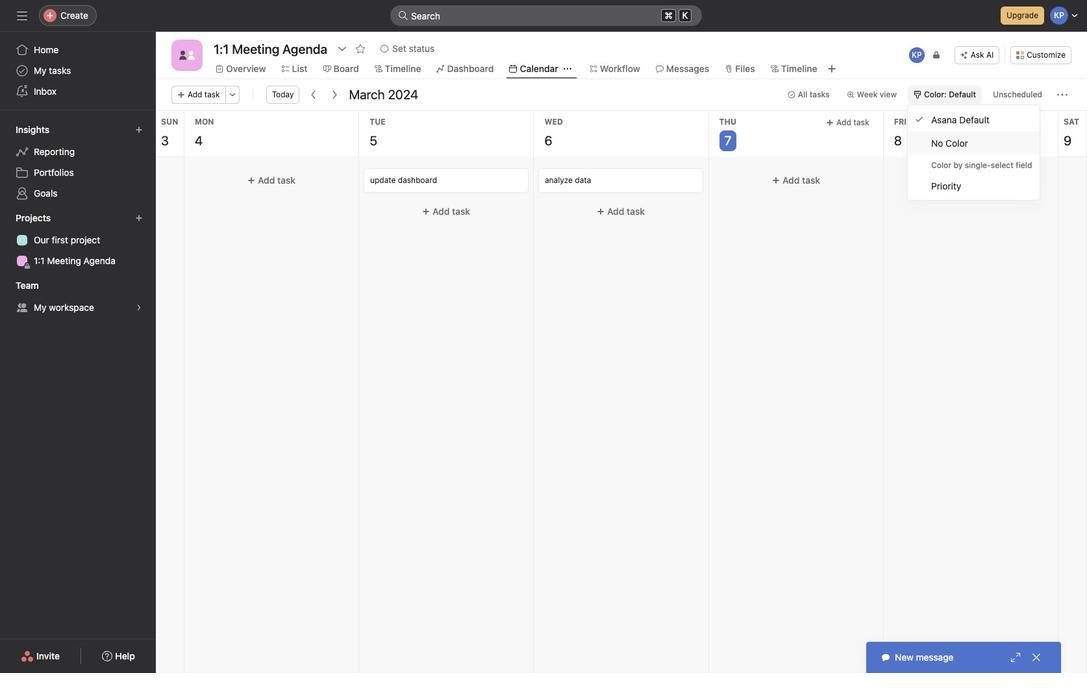 Task type: vqa. For each thing, say whether or not it's contained in the screenshot.


Task type: describe. For each thing, give the bounding box(es) containing it.
priority link
[[908, 174, 1040, 197]]

1:1 meeting agenda
[[34, 255, 116, 266]]

projects
[[16, 212, 51, 223]]

invite
[[36, 651, 60, 662]]

overview link
[[216, 62, 266, 76]]

view
[[880, 90, 897, 99]]

help
[[115, 651, 135, 662]]

upgrade
[[1007, 10, 1039, 20]]

my tasks link
[[8, 60, 148, 81]]

color by single-select field
[[931, 160, 1032, 170]]

sun 3
[[161, 117, 178, 148]]

⌘
[[665, 10, 673, 21]]

create button
[[39, 5, 97, 26]]

march
[[349, 87, 385, 102]]

more actions image
[[1058, 90, 1068, 100]]

unscheduled button
[[987, 86, 1048, 104]]

teams element
[[0, 274, 156, 321]]

home
[[34, 44, 59, 55]]

6
[[545, 133, 553, 148]]

prominent image
[[398, 10, 409, 21]]

ai
[[987, 50, 994, 60]]

add to starred image
[[355, 44, 366, 54]]

asana default link
[[908, 108, 1040, 131]]

single-
[[965, 160, 991, 170]]

no color
[[931, 137, 968, 148]]

my tasks
[[34, 65, 71, 76]]

7
[[725, 133, 732, 148]]

meeting
[[47, 255, 81, 266]]

list link
[[282, 62, 308, 76]]

home link
[[8, 40, 148, 60]]

show options image
[[337, 44, 348, 54]]

timeline for 1st timeline link from left
[[385, 63, 421, 74]]

global element
[[0, 32, 156, 110]]

1 vertical spatial color
[[931, 160, 952, 170]]

workspace
[[49, 302, 94, 313]]

ask
[[971, 50, 984, 60]]

unscheduled
[[993, 90, 1043, 99]]

tasks for all tasks
[[810, 90, 830, 99]]

8
[[894, 133, 902, 148]]

first
[[52, 234, 68, 246]]

project
[[71, 234, 100, 246]]

1:1
[[34, 255, 45, 266]]

week
[[857, 90, 878, 99]]

my workspace
[[34, 302, 94, 313]]

our first project
[[34, 234, 100, 246]]

goals
[[34, 188, 58, 199]]

board
[[334, 63, 359, 74]]

today button
[[266, 86, 300, 104]]

asana
[[931, 114, 957, 125]]

workflow link
[[590, 62, 640, 76]]

update dashboard
[[370, 175, 437, 185]]

3
[[161, 133, 169, 148]]

tab actions image
[[564, 65, 572, 73]]

no color link
[[908, 131, 1040, 155]]

sun
[[161, 117, 178, 127]]

my for my tasks
[[34, 65, 46, 76]]

our
[[34, 234, 49, 246]]

inbox
[[34, 86, 57, 97]]

portfolios link
[[8, 162, 148, 183]]

data
[[575, 175, 592, 185]]

week view
[[857, 90, 897, 99]]

reporting
[[34, 146, 75, 157]]

see details, my workspace image
[[135, 304, 143, 312]]

portfolios
[[34, 167, 74, 178]]

customize
[[1027, 50, 1066, 60]]

insights
[[16, 124, 49, 135]]

new message
[[895, 652, 954, 663]]

team
[[16, 280, 39, 291]]

overview
[[226, 63, 266, 74]]

1:1 meeting agenda link
[[8, 251, 148, 272]]

expand new message image
[[1011, 653, 1021, 663]]

goals link
[[8, 183, 148, 204]]

all tasks
[[798, 90, 830, 99]]

default for asana default
[[960, 114, 990, 125]]

2024
[[388, 87, 418, 102]]

week view button
[[841, 86, 903, 104]]

wed
[[545, 117, 563, 127]]

9
[[1064, 133, 1072, 148]]

dashboard link
[[437, 62, 494, 76]]

mon 4
[[195, 117, 214, 148]]

Search tasks, projects, and more text field
[[390, 5, 702, 26]]



Task type: locate. For each thing, give the bounding box(es) containing it.
color left the by in the top right of the page
[[931, 160, 952, 170]]

set status
[[392, 43, 435, 54]]

0 horizontal spatial timeline
[[385, 63, 421, 74]]

calendar
[[520, 63, 559, 74]]

1 horizontal spatial timeline
[[781, 63, 818, 74]]

default inside dropdown button
[[949, 90, 976, 99]]

field
[[1016, 160, 1032, 170]]

help button
[[94, 645, 143, 668]]

march 2024
[[349, 87, 418, 102]]

team button
[[13, 277, 50, 295]]

tasks inside my tasks link
[[49, 65, 71, 76]]

more actions image
[[228, 91, 236, 99]]

tasks right all
[[810, 90, 830, 99]]

tasks down home
[[49, 65, 71, 76]]

asana default
[[931, 114, 990, 125]]

0 vertical spatial color
[[946, 137, 968, 148]]

all
[[798, 90, 808, 99]]

thu 7
[[719, 117, 737, 148]]

upgrade button
[[1001, 6, 1045, 25]]

1 vertical spatial my
[[34, 302, 46, 313]]

0 horizontal spatial timeline link
[[375, 62, 421, 76]]

timeline for second timeline link
[[781, 63, 818, 74]]

sat 9
[[1064, 117, 1080, 148]]

1 vertical spatial tasks
[[810, 90, 830, 99]]

no
[[931, 137, 943, 148]]

hide sidebar image
[[17, 10, 27, 21]]

sat
[[1064, 117, 1080, 127]]

new insights image
[[135, 126, 143, 134]]

wed 6
[[545, 117, 563, 148]]

0 vertical spatial my
[[34, 65, 46, 76]]

kp button
[[908, 46, 926, 64]]

0 vertical spatial tasks
[[49, 65, 71, 76]]

None text field
[[210, 37, 331, 60]]

default
[[949, 90, 976, 99], [960, 114, 990, 125]]

files link
[[725, 62, 755, 76]]

2 timeline from the left
[[781, 63, 818, 74]]

None field
[[390, 5, 702, 26]]

analyze data
[[545, 175, 592, 185]]

1 my from the top
[[34, 65, 46, 76]]

mon
[[195, 117, 214, 127]]

our first project link
[[8, 230, 148, 251]]

5
[[370, 133, 377, 148]]

my workspace link
[[8, 298, 148, 318]]

close image
[[1032, 653, 1042, 663]]

1 horizontal spatial tasks
[[810, 90, 830, 99]]

4
[[195, 133, 203, 148]]

priority
[[931, 180, 962, 191]]

my down team popup button
[[34, 302, 46, 313]]

k
[[683, 10, 688, 21]]

timeline up all
[[781, 63, 818, 74]]

default for color: default
[[949, 90, 976, 99]]

insights element
[[0, 118, 156, 207]]

add tab image
[[827, 64, 837, 74]]

1 horizontal spatial timeline link
[[771, 62, 818, 76]]

board link
[[323, 62, 359, 76]]

1 timeline link from the left
[[375, 62, 421, 76]]

projects button
[[13, 209, 63, 227]]

my for my workspace
[[34, 302, 46, 313]]

dashboard
[[398, 175, 437, 185]]

color: default
[[924, 90, 976, 99]]

0 vertical spatial default
[[949, 90, 976, 99]]

1 vertical spatial default
[[960, 114, 990, 125]]

2 my from the top
[[34, 302, 46, 313]]

tue
[[370, 117, 386, 127]]

fri 8
[[894, 117, 907, 148]]

status
[[409, 43, 435, 54]]

my inside global element
[[34, 65, 46, 76]]

next week image
[[330, 90, 340, 100]]

people image
[[179, 47, 195, 63]]

reporting link
[[8, 142, 148, 162]]

tasks for my tasks
[[49, 65, 71, 76]]

customize button
[[1011, 46, 1072, 64]]

all tasks button
[[782, 86, 836, 104]]

today
[[272, 90, 294, 99]]

color right no
[[946, 137, 968, 148]]

timeline link up all
[[771, 62, 818, 76]]

previous week image
[[309, 90, 319, 100]]

tue 5
[[370, 117, 386, 148]]

1 timeline from the left
[[385, 63, 421, 74]]

color:
[[924, 90, 947, 99]]

2 timeline link from the left
[[771, 62, 818, 76]]

default up asana default
[[949, 90, 976, 99]]

workflow
[[600, 63, 640, 74]]

tasks inside all tasks dropdown button
[[810, 90, 830, 99]]

task
[[205, 90, 220, 99], [854, 118, 870, 127], [277, 175, 296, 186], [802, 175, 820, 186], [977, 175, 995, 186], [452, 206, 471, 217], [627, 206, 645, 217]]

calendar link
[[510, 62, 559, 76]]

thu
[[719, 117, 737, 127]]

add task button
[[171, 86, 226, 104], [823, 116, 873, 129], [190, 169, 354, 192], [714, 169, 878, 192], [889, 169, 1053, 192], [365, 200, 528, 223], [539, 200, 703, 223]]

ask ai
[[971, 50, 994, 60]]

default up no color link
[[960, 114, 990, 125]]

0 horizontal spatial tasks
[[49, 65, 71, 76]]

analyze
[[545, 175, 573, 185]]

timeline down set status popup button
[[385, 63, 421, 74]]

inbox link
[[8, 81, 148, 102]]

messages
[[666, 63, 710, 74]]

color
[[946, 137, 968, 148], [931, 160, 952, 170]]

projects element
[[0, 207, 156, 274]]

set
[[392, 43, 406, 54]]

timeline link down set at top left
[[375, 62, 421, 76]]

select
[[991, 160, 1014, 170]]

new project or portfolio image
[[135, 214, 143, 222]]

fri
[[894, 117, 907, 127]]

my up inbox
[[34, 65, 46, 76]]

timeline link
[[375, 62, 421, 76], [771, 62, 818, 76]]

ask ai button
[[955, 46, 1000, 64]]

messages link
[[656, 62, 710, 76]]

set status button
[[375, 40, 441, 58]]

my inside teams element
[[34, 302, 46, 313]]

dashboard
[[447, 63, 494, 74]]

by
[[954, 160, 963, 170]]

add task
[[188, 90, 220, 99], [837, 118, 870, 127], [258, 175, 296, 186], [783, 175, 820, 186], [957, 175, 995, 186], [433, 206, 471, 217], [608, 206, 645, 217]]



